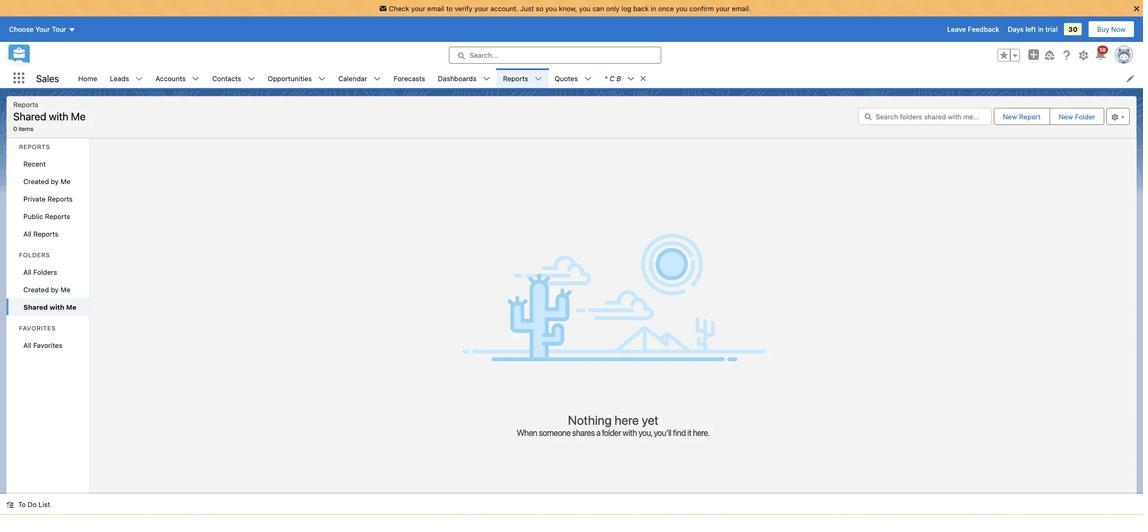Task type: locate. For each thing, give the bounding box(es) containing it.
2 created by me from the top
[[23, 286, 70, 294]]

reports
[[503, 74, 529, 82], [13, 100, 38, 108], [19, 143, 50, 151], [48, 195, 73, 203], [45, 213, 70, 220], [33, 230, 58, 238]]

1 horizontal spatial your
[[475, 4, 489, 12]]

me for "created by me" link for with
[[61, 286, 70, 294]]

text default image left quotes link
[[535, 75, 542, 83]]

created for shared
[[23, 286, 49, 294]]

1 horizontal spatial new
[[1059, 113, 1074, 121]]

reports shared with me 0 items
[[13, 100, 86, 132]]

buy
[[1098, 25, 1110, 33]]

0 vertical spatial folders
[[19, 252, 50, 259]]

leave feedback
[[948, 25, 1000, 33]]

1 created by me from the top
[[23, 177, 70, 185]]

favorites
[[19, 325, 56, 332], [33, 342, 62, 350]]

2 vertical spatial all
[[23, 342, 31, 350]]

2 you from the left
[[580, 4, 591, 12]]

1 horizontal spatial in
[[1039, 25, 1044, 33]]

2 horizontal spatial you
[[676, 4, 688, 12]]

text default image right calendar
[[374, 75, 381, 83]]

in right left
[[1039, 25, 1044, 33]]

1 created from the top
[[23, 177, 49, 185]]

new for new report
[[1004, 113, 1018, 121]]

10
[[1100, 47, 1107, 53]]

quotes link
[[549, 69, 585, 88]]

0 horizontal spatial in
[[651, 4, 657, 12]]

2 horizontal spatial your
[[716, 4, 731, 12]]

verify
[[455, 4, 473, 12]]

you'll
[[654, 428, 672, 438]]

0 vertical spatial all
[[23, 230, 31, 238]]

with down the all folders link
[[50, 303, 64, 311]]

1 horizontal spatial you
[[580, 4, 591, 12]]

check
[[389, 4, 410, 12]]

check your email to verify your account. just so you know, you can only log back in once you confirm your email.
[[389, 4, 751, 12]]

shared inside reports shared with me 0 items
[[13, 110, 46, 122]]

1 text default image from the left
[[374, 75, 381, 83]]

list
[[39, 501, 50, 509]]

text default image right leads
[[136, 75, 143, 83]]

leads list item
[[104, 69, 149, 88]]

recent link
[[6, 155, 89, 173]]

text default image for dashboards
[[483, 75, 491, 83]]

a
[[597, 428, 601, 438]]

accounts
[[156, 74, 186, 82]]

by up private reports
[[51, 177, 59, 185]]

quotes list item
[[549, 69, 598, 88]]

your
[[411, 4, 426, 12], [475, 4, 489, 12], [716, 4, 731, 12]]

back
[[634, 4, 649, 12]]

text default image for calendar
[[374, 75, 381, 83]]

1 you from the left
[[546, 4, 557, 12]]

by up shared with me
[[51, 286, 59, 294]]

created by me link for with
[[6, 281, 89, 299]]

by for with
[[51, 286, 59, 294]]

1 new from the left
[[1004, 113, 1018, 121]]

2 created from the top
[[23, 286, 49, 294]]

1 vertical spatial created
[[23, 286, 49, 294]]

text default image left *
[[585, 75, 592, 83]]

me down the all folders link
[[66, 303, 77, 311]]

your left email.
[[716, 4, 731, 12]]

2 all from the top
[[23, 268, 31, 276]]

days left in trial
[[1009, 25, 1058, 33]]

created down recent on the left top of page
[[23, 177, 49, 185]]

new inside new folder 'button'
[[1059, 113, 1074, 121]]

forecasts link
[[388, 69, 432, 88]]

1 vertical spatial with
[[50, 303, 64, 311]]

0 vertical spatial shared
[[13, 110, 46, 122]]

all down public
[[23, 230, 31, 238]]

your
[[35, 25, 50, 33]]

me inside "link"
[[66, 303, 77, 311]]

1 all from the top
[[23, 230, 31, 238]]

private reports
[[23, 195, 73, 203]]

reports down search... button
[[503, 74, 529, 82]]

reports up public reports link
[[48, 195, 73, 203]]

text default image left to
[[6, 502, 14, 509]]

created
[[23, 177, 49, 185], [23, 286, 49, 294]]

nothing here yet when someone shares a folder with you, you'll find it here.
[[517, 413, 710, 438]]

folders up shared with me "link" on the bottom left of page
[[33, 268, 57, 276]]

me up private reports
[[61, 177, 70, 185]]

3 all from the top
[[23, 342, 31, 350]]

0 vertical spatial created by me link
[[6, 173, 89, 190]]

your left "email"
[[411, 4, 426, 12]]

folder
[[1076, 113, 1096, 121]]

created by me link up shared with me
[[6, 281, 89, 299]]

folders
[[19, 252, 50, 259], [33, 268, 57, 276]]

you right so
[[546, 4, 557, 12]]

you right once
[[676, 4, 688, 12]]

me down home
[[71, 110, 86, 122]]

0 horizontal spatial new
[[1004, 113, 1018, 121]]

0
[[13, 125, 17, 132]]

all down shared with me "link" on the bottom left of page
[[23, 342, 31, 350]]

1 vertical spatial folders
[[33, 268, 57, 276]]

0 vertical spatial with
[[49, 110, 68, 122]]

reports down private reports
[[45, 213, 70, 220]]

forecasts
[[394, 74, 425, 82]]

favorites down shared with me "link" on the bottom left of page
[[33, 342, 62, 350]]

when
[[517, 428, 538, 438]]

1 vertical spatial created by me link
[[6, 281, 89, 299]]

created by me link for reports
[[6, 173, 89, 190]]

email
[[428, 4, 445, 12]]

text default image inside calendar list item
[[374, 75, 381, 83]]

opportunities link
[[262, 69, 318, 88]]

shared
[[13, 110, 46, 122], [23, 303, 48, 311]]

to do list
[[18, 501, 50, 509]]

log
[[622, 4, 632, 12]]

1 vertical spatial created by me
[[23, 286, 70, 294]]

email.
[[732, 4, 751, 12]]

text default image inside quotes list item
[[585, 75, 592, 83]]

yet
[[642, 413, 659, 428]]

folders up all folders
[[19, 252, 50, 259]]

buy now button
[[1089, 21, 1135, 38]]

text default image right contacts
[[248, 75, 255, 83]]

created by me link up private reports
[[6, 173, 89, 190]]

reports link
[[497, 69, 535, 88]]

2 your from the left
[[475, 4, 489, 12]]

you
[[546, 4, 557, 12], [580, 4, 591, 12], [676, 4, 688, 12]]

me up shared with me
[[61, 286, 70, 294]]

reports down public reports
[[33, 230, 58, 238]]

created by me for private
[[23, 177, 70, 185]]

1 vertical spatial shared
[[23, 303, 48, 311]]

text default image
[[374, 75, 381, 83], [483, 75, 491, 83], [628, 75, 635, 83]]

text default image inside opportunities list item
[[318, 75, 326, 83]]

created down all folders
[[23, 286, 49, 294]]

2 created by me link from the top
[[6, 281, 89, 299]]

1 horizontal spatial text default image
[[483, 75, 491, 83]]

accounts link
[[149, 69, 192, 88]]

0 vertical spatial created by me
[[23, 177, 70, 185]]

favorites up all favorites
[[19, 325, 56, 332]]

1 vertical spatial favorites
[[33, 342, 62, 350]]

created by me for shared
[[23, 286, 70, 294]]

all down the all reports
[[23, 268, 31, 276]]

text default image down search...
[[483, 75, 491, 83]]

with down sales
[[49, 110, 68, 122]]

list item
[[598, 69, 652, 88]]

opportunities list item
[[262, 69, 332, 88]]

me for "created by me" link for reports
[[61, 177, 70, 185]]

your right verify
[[475, 4, 489, 12]]

new for new folder
[[1059, 113, 1074, 121]]

me inside reports shared with me 0 items
[[71, 110, 86, 122]]

2 horizontal spatial text default image
[[628, 75, 635, 83]]

leads
[[110, 74, 129, 82]]

all
[[23, 230, 31, 238], [23, 268, 31, 276], [23, 342, 31, 350]]

list item containing *
[[598, 69, 652, 88]]

text default image inside leads "list item"
[[136, 75, 143, 83]]

new left folder
[[1059, 113, 1074, 121]]

new folder button
[[1050, 108, 1105, 125]]

0 vertical spatial by
[[51, 177, 59, 185]]

reports up items
[[13, 100, 38, 108]]

text default image inside reports list item
[[535, 75, 542, 83]]

3 you from the left
[[676, 4, 688, 12]]

text default image inside to do list 'button'
[[6, 502, 14, 509]]

2 vertical spatial with
[[623, 428, 637, 438]]

search...
[[470, 51, 498, 59]]

text default image inside accounts "list item"
[[192, 75, 200, 83]]

dashboards list item
[[432, 69, 497, 88]]

leave feedback link
[[948, 25, 1000, 33]]

2 by from the top
[[51, 286, 59, 294]]

leave
[[948, 25, 967, 33]]

new left report
[[1004, 113, 1018, 121]]

text default image right b
[[640, 75, 647, 82]]

0 vertical spatial created
[[23, 177, 49, 185]]

text default image left calendar link
[[318, 75, 326, 83]]

*
[[605, 74, 608, 82]]

shared up items
[[13, 110, 46, 122]]

2 text default image from the left
[[483, 75, 491, 83]]

text default image
[[640, 75, 647, 82], [136, 75, 143, 83], [192, 75, 200, 83], [248, 75, 255, 83], [318, 75, 326, 83], [535, 75, 542, 83], [585, 75, 592, 83], [6, 502, 14, 509]]

0 horizontal spatial your
[[411, 4, 426, 12]]

you left can
[[580, 4, 591, 12]]

text default image right the accounts at the top left of page
[[192, 75, 200, 83]]

items
[[19, 125, 33, 132]]

all reports link
[[6, 225, 89, 243]]

do
[[28, 501, 37, 509]]

0 vertical spatial in
[[651, 4, 657, 12]]

2 new from the left
[[1059, 113, 1074, 121]]

with left you,
[[623, 428, 637, 438]]

in right back
[[651, 4, 657, 12]]

with inside nothing here yet when someone shares a folder with you, you'll find it here.
[[623, 428, 637, 438]]

1 vertical spatial by
[[51, 286, 59, 294]]

to
[[18, 501, 26, 509]]

new folder
[[1059, 113, 1096, 121]]

0 horizontal spatial text default image
[[374, 75, 381, 83]]

text default image inside the dashboards 'list item'
[[483, 75, 491, 83]]

30
[[1069, 25, 1078, 33]]

Search folders shared with me... text field
[[859, 108, 992, 125]]

created by me up shared with me "link" on the bottom left of page
[[23, 286, 70, 294]]

dashboards
[[438, 74, 477, 82]]

1 vertical spatial all
[[23, 268, 31, 276]]

created by me
[[23, 177, 70, 185], [23, 286, 70, 294]]

with inside "link"
[[50, 303, 64, 311]]

me
[[71, 110, 86, 122], [61, 177, 70, 185], [61, 286, 70, 294], [66, 303, 77, 311]]

shared down all folders
[[23, 303, 48, 311]]

1 by from the top
[[51, 177, 59, 185]]

to
[[447, 4, 453, 12]]

0 horizontal spatial you
[[546, 4, 557, 12]]

folder
[[602, 428, 622, 438]]

text default image right b
[[628, 75, 635, 83]]

list
[[72, 69, 1144, 88]]

new inside 'new report' button
[[1004, 113, 1018, 121]]

group
[[998, 49, 1021, 62]]

1 created by me link from the top
[[6, 173, 89, 190]]

created by me up private reports link
[[23, 177, 70, 185]]

text default image inside contacts list item
[[248, 75, 255, 83]]



Task type: describe. For each thing, give the bounding box(es) containing it.
can
[[593, 4, 605, 12]]

choose your tour button
[[9, 21, 76, 38]]

public
[[23, 213, 43, 220]]

list containing home
[[72, 69, 1144, 88]]

shared with me link
[[6, 299, 89, 316]]

created for private
[[23, 177, 49, 185]]

contacts list item
[[206, 69, 262, 88]]

text default image for reports
[[535, 75, 542, 83]]

home
[[78, 74, 97, 82]]

3 your from the left
[[716, 4, 731, 12]]

buy now
[[1098, 25, 1126, 33]]

public reports
[[23, 213, 70, 220]]

text default image for accounts
[[192, 75, 200, 83]]

* c b
[[605, 74, 621, 82]]

quotes
[[555, 74, 578, 82]]

choose
[[9, 25, 34, 33]]

all favorites
[[23, 342, 62, 350]]

1 vertical spatial in
[[1039, 25, 1044, 33]]

new report
[[1004, 113, 1041, 121]]

find
[[673, 428, 686, 438]]

to do list button
[[0, 495, 57, 516]]

it
[[688, 428, 692, 438]]

know,
[[559, 4, 578, 12]]

sales
[[36, 73, 59, 84]]

left
[[1026, 25, 1037, 33]]

calendar list item
[[332, 69, 388, 88]]

reports up recent on the left top of page
[[19, 143, 50, 151]]

contacts link
[[206, 69, 248, 88]]

all favorites link
[[6, 337, 89, 354]]

nothing
[[568, 413, 612, 428]]

text default image for opportunities
[[318, 75, 326, 83]]

by for reports
[[51, 177, 59, 185]]

here
[[615, 413, 639, 428]]

0 vertical spatial favorites
[[19, 325, 56, 332]]

text default image for quotes
[[585, 75, 592, 83]]

only
[[607, 4, 620, 12]]

tour
[[52, 25, 66, 33]]

private reports link
[[6, 190, 89, 208]]

here.
[[693, 428, 710, 438]]

dashboards link
[[432, 69, 483, 88]]

home link
[[72, 69, 104, 88]]

b
[[617, 74, 621, 82]]

all folders link
[[6, 264, 89, 281]]

all for all reports
[[23, 230, 31, 238]]

calendar link
[[332, 69, 374, 88]]

just
[[521, 4, 534, 12]]

text default image for leads
[[136, 75, 143, 83]]

confirm
[[690, 4, 714, 12]]

you,
[[639, 428, 653, 438]]

so
[[536, 4, 544, 12]]

search... button
[[449, 47, 662, 64]]

c
[[610, 74, 615, 82]]

reports inside list item
[[503, 74, 529, 82]]

all for all folders
[[23, 268, 31, 276]]

public reports link
[[6, 208, 89, 225]]

1 your from the left
[[411, 4, 426, 12]]

10 button
[[1095, 46, 1109, 62]]

private
[[23, 195, 46, 203]]

me for shared with me "link" on the bottom left of page
[[66, 303, 77, 311]]

text default image for contacts
[[248, 75, 255, 83]]

3 text default image from the left
[[628, 75, 635, 83]]

reports inside reports shared with me 0 items
[[13, 100, 38, 108]]

all for all favorites
[[23, 342, 31, 350]]

trial
[[1046, 25, 1058, 33]]

recent
[[23, 160, 46, 168]]

contacts
[[212, 74, 241, 82]]

shares
[[573, 428, 595, 438]]

new report button
[[995, 109, 1050, 125]]

feedback
[[969, 25, 1000, 33]]

opportunities
[[268, 74, 312, 82]]

all folders
[[23, 268, 57, 276]]

all reports
[[23, 230, 58, 238]]

account.
[[491, 4, 519, 12]]

now
[[1112, 25, 1126, 33]]

leads link
[[104, 69, 136, 88]]

days
[[1009, 25, 1024, 33]]

shared with me
[[23, 303, 77, 311]]

calendar
[[339, 74, 367, 82]]

reports list item
[[497, 69, 549, 88]]

once
[[659, 4, 674, 12]]

accounts list item
[[149, 69, 206, 88]]

shared inside "link"
[[23, 303, 48, 311]]

report
[[1020, 113, 1041, 121]]

choose your tour
[[9, 25, 66, 33]]

with inside reports shared with me 0 items
[[49, 110, 68, 122]]

someone
[[539, 428, 571, 438]]



Task type: vqa. For each thing, say whether or not it's contained in the screenshot.
Calendar link
yes



